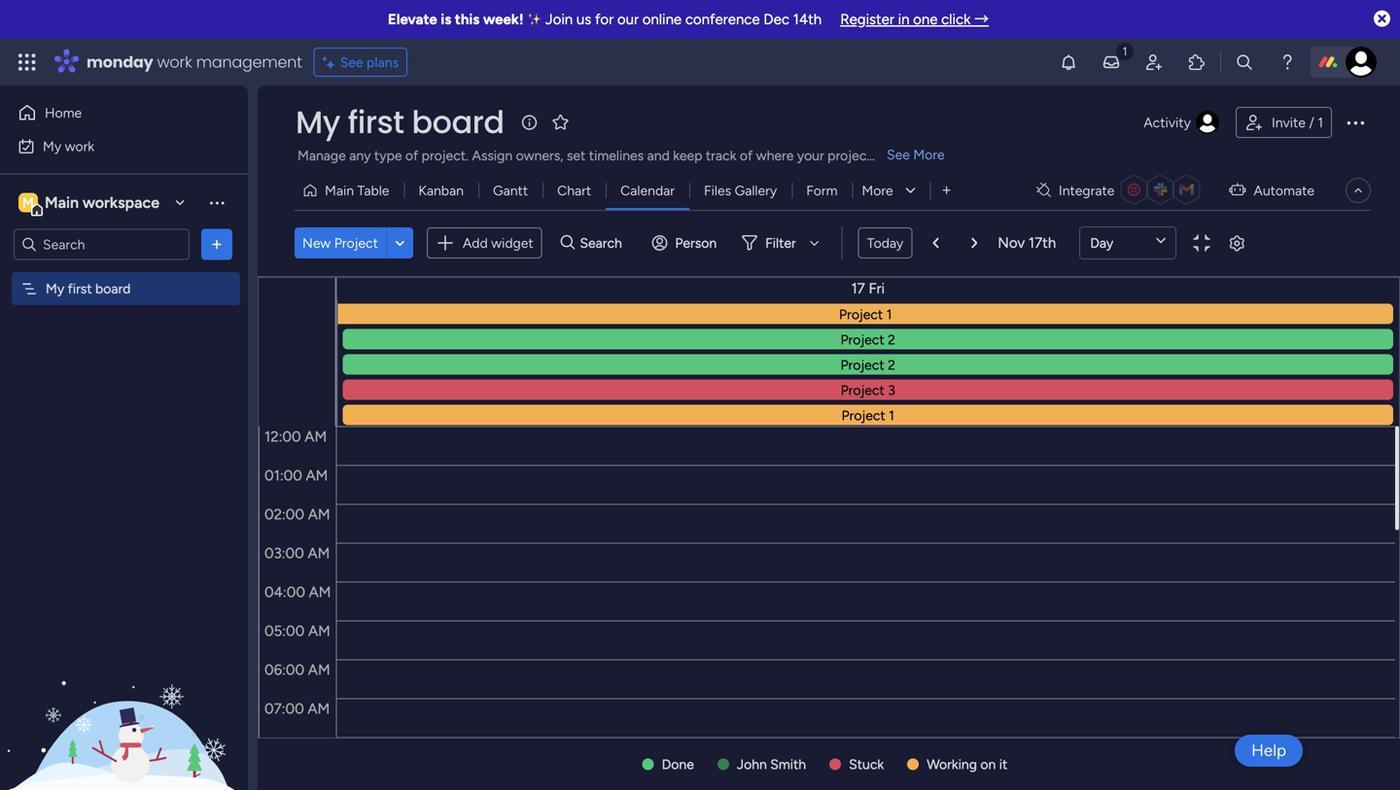 Task type: describe. For each thing, give the bounding box(es) containing it.
kanban
[[419, 182, 464, 199]]

calendar
[[621, 182, 675, 199]]

07:00
[[265, 701, 304, 718]]

project
[[334, 235, 378, 251]]

set
[[567, 147, 586, 164]]

v2 search image
[[561, 232, 575, 254]]

files gallery button
[[690, 175, 792, 206]]

invite members image
[[1145, 53, 1165, 72]]

board inside list box
[[95, 281, 131, 297]]

stuck
[[849, 757, 885, 773]]

see plans
[[340, 54, 399, 71]]

elevate is this week! ✨ join us for our online conference dec 14th
[[388, 11, 822, 28]]

keep
[[673, 147, 703, 164]]

gantt button
[[479, 175, 543, 206]]

02:00
[[265, 506, 305, 524]]

widget
[[491, 235, 534, 251]]

04:00
[[265, 584, 305, 602]]

for
[[595, 11, 614, 28]]

options image
[[207, 235, 227, 254]]

add
[[463, 235, 488, 251]]

this
[[455, 11, 480, 28]]

am for 05:00 am
[[308, 623, 331, 641]]

arrow down image
[[803, 232, 827, 255]]

activity button
[[1137, 107, 1229, 138]]

add widget
[[463, 235, 534, 251]]

working on it
[[927, 757, 1008, 773]]

nov 17th
[[998, 234, 1057, 252]]

home button
[[12, 97, 209, 128]]

04:00 am
[[265, 584, 331, 602]]

1 of from the left
[[406, 147, 419, 164]]

gallery
[[735, 182, 778, 199]]

person button
[[644, 228, 729, 259]]

my first board inside my first board list box
[[46, 281, 131, 297]]

2 of from the left
[[740, 147, 753, 164]]

gantt
[[493, 182, 528, 199]]

join
[[546, 11, 573, 28]]

my inside button
[[43, 138, 61, 155]]

1 horizontal spatial my first board
[[296, 101, 505, 144]]

list arrow image
[[972, 237, 978, 249]]

chart
[[558, 182, 592, 199]]

Search in workspace field
[[41, 233, 162, 256]]

filter
[[766, 235, 797, 251]]

work for my
[[65, 138, 94, 155]]

chart button
[[543, 175, 606, 206]]

01:00 am
[[265, 467, 328, 485]]

am for 06:00 am
[[308, 662, 330, 680]]

main workspace
[[45, 194, 160, 212]]

01:00
[[265, 467, 302, 485]]

angle down image
[[396, 236, 405, 251]]

activity
[[1144, 114, 1192, 131]]

17th
[[1029, 234, 1057, 252]]

see more link
[[885, 145, 947, 164]]

options image
[[1345, 111, 1368, 134]]

main for main table
[[325, 182, 354, 199]]

manage
[[298, 147, 346, 164]]

work for monday
[[157, 51, 192, 73]]

select product image
[[18, 53, 37, 72]]

my first board list box
[[0, 269, 248, 568]]

1 image
[[1117, 40, 1134, 62]]

first inside list box
[[68, 281, 92, 297]]

on
[[981, 757, 997, 773]]

03:00 am
[[265, 545, 330, 563]]

in
[[899, 11, 910, 28]]

it
[[1000, 757, 1008, 773]]

17 fri
[[852, 280, 885, 298]]

1 horizontal spatial board
[[412, 101, 505, 144]]

14th
[[794, 11, 822, 28]]

1 horizontal spatial first
[[348, 101, 404, 144]]

any
[[350, 147, 371, 164]]

your
[[798, 147, 825, 164]]

management
[[196, 51, 302, 73]]

show board description image
[[518, 113, 542, 132]]

06:00
[[265, 662, 305, 680]]

m
[[22, 195, 34, 211]]

type
[[374, 147, 402, 164]]

help image
[[1278, 53, 1298, 72]]

done
[[662, 757, 695, 773]]

0 vertical spatial more
[[914, 146, 945, 163]]

where
[[757, 147, 794, 164]]

see for see more
[[887, 146, 911, 163]]

02:00 am
[[265, 506, 330, 524]]

add view image
[[943, 184, 951, 198]]

06:00 am
[[265, 662, 330, 680]]

owners,
[[516, 147, 564, 164]]

form button
[[792, 175, 853, 206]]

17 fri link
[[852, 280, 885, 298]]

am for 01:00 am
[[306, 467, 328, 485]]

05:00
[[265, 623, 305, 641]]

am for 07:00 am
[[308, 701, 330, 718]]

our
[[618, 11, 639, 28]]

collapse board header image
[[1351, 183, 1367, 198]]

apps image
[[1188, 53, 1207, 72]]

notifications image
[[1059, 53, 1079, 72]]

workspace selection element
[[18, 191, 162, 216]]



Task type: vqa. For each thing, say whether or not it's contained in the screenshot.
THE BOARD inside the MY FIRST BOARD FIELD
no



Task type: locate. For each thing, give the bounding box(es) containing it.
automate
[[1254, 182, 1315, 199]]

am for 02:00 am
[[308, 506, 330, 524]]

am for 04:00 am
[[309, 584, 331, 602]]

see plans button
[[314, 48, 408, 77]]

new
[[303, 235, 331, 251]]

workspace options image
[[207, 193, 227, 212]]

0 horizontal spatial first
[[68, 281, 92, 297]]

more
[[914, 146, 945, 163], [862, 182, 894, 199]]

main table
[[325, 182, 390, 199]]

my work button
[[12, 131, 209, 162]]

0 vertical spatial first
[[348, 101, 404, 144]]

work inside button
[[65, 138, 94, 155]]

1 horizontal spatial more
[[914, 146, 945, 163]]

of
[[406, 147, 419, 164], [740, 147, 753, 164]]

track
[[706, 147, 737, 164]]

dec
[[764, 11, 790, 28]]

am right 01:00
[[306, 467, 328, 485]]

/
[[1310, 114, 1315, 131]]

03:00
[[265, 545, 304, 563]]

monday work management
[[87, 51, 302, 73]]

board down search in workspace field on the left top of the page
[[95, 281, 131, 297]]

0 horizontal spatial more
[[862, 182, 894, 199]]

table
[[358, 182, 390, 199]]

fri
[[869, 280, 885, 298]]

board up project.
[[412, 101, 505, 144]]

0 horizontal spatial my first board
[[46, 281, 131, 297]]

more down stands.
[[862, 182, 894, 199]]

more up add view icon
[[914, 146, 945, 163]]

stands.
[[876, 147, 919, 164]]

1 vertical spatial work
[[65, 138, 94, 155]]

dapulse integrations image
[[1037, 183, 1052, 198]]

17
[[852, 280, 866, 298]]

lottie animation image
[[0, 594, 248, 791]]

week!
[[483, 11, 524, 28]]

05:00 am
[[265, 623, 331, 641]]

see inside button
[[340, 54, 363, 71]]

workspace image
[[18, 192, 38, 214]]

1 horizontal spatial of
[[740, 147, 753, 164]]

12:00 am
[[265, 429, 327, 446]]

project
[[828, 147, 872, 164]]

register
[[841, 11, 895, 28]]

1
[[1318, 114, 1324, 131]]

am right '12:00'
[[305, 429, 327, 446]]

first
[[348, 101, 404, 144], [68, 281, 92, 297]]

1 horizontal spatial see
[[887, 146, 911, 163]]

more inside button
[[862, 182, 894, 199]]

0 horizontal spatial of
[[406, 147, 419, 164]]

first down search in workspace field on the left top of the page
[[68, 281, 92, 297]]

0 horizontal spatial work
[[65, 138, 94, 155]]

assign
[[472, 147, 513, 164]]

inbox image
[[1102, 53, 1122, 72]]

see left the plans
[[340, 54, 363, 71]]

0 vertical spatial see
[[340, 54, 363, 71]]

see up more button
[[887, 146, 911, 163]]

1 vertical spatial my first board
[[46, 281, 131, 297]]

am right 02:00
[[308, 506, 330, 524]]

nov
[[998, 234, 1026, 252]]

form
[[807, 182, 838, 199]]

option
[[0, 271, 248, 275]]

click
[[942, 11, 971, 28]]

new project button
[[295, 228, 386, 259]]

12:00
[[265, 429, 301, 446]]

and
[[648, 147, 670, 164]]

see more
[[887, 146, 945, 163]]

search everything image
[[1236, 53, 1255, 72]]

am right 07:00
[[308, 701, 330, 718]]

work down home
[[65, 138, 94, 155]]

1 vertical spatial board
[[95, 281, 131, 297]]

filter button
[[735, 228, 827, 259]]

files
[[704, 182, 732, 199]]

calendar button
[[606, 175, 690, 206]]

my first board up 'type'
[[296, 101, 505, 144]]

add widget button
[[427, 227, 543, 259]]

see
[[340, 54, 363, 71], [887, 146, 911, 163]]

of right the track
[[740, 147, 753, 164]]

main inside workspace selection element
[[45, 194, 79, 212]]

files gallery
[[704, 182, 778, 199]]

My first board field
[[291, 101, 509, 144]]

working
[[927, 757, 978, 773]]

0 vertical spatial my first board
[[296, 101, 505, 144]]

board
[[412, 101, 505, 144], [95, 281, 131, 297]]

is
[[441, 11, 452, 28]]

conference
[[686, 11, 760, 28]]

Search field
[[575, 230, 634, 257]]

workspace
[[83, 194, 160, 212]]

kanban button
[[404, 175, 479, 206]]

plans
[[367, 54, 399, 71]]

day
[[1091, 235, 1114, 251]]

help button
[[1236, 736, 1304, 768]]

my up manage
[[296, 101, 340, 144]]

07:00 am
[[265, 701, 330, 718]]

invite
[[1272, 114, 1306, 131]]

✨
[[528, 11, 542, 28]]

list arrow image
[[933, 237, 939, 249]]

am right 06:00
[[308, 662, 330, 680]]

my first board down search in workspace field on the left top of the page
[[46, 281, 131, 297]]

monday
[[87, 51, 153, 73]]

1 horizontal spatial main
[[325, 182, 354, 199]]

my inside list box
[[46, 281, 64, 297]]

smith
[[771, 757, 807, 773]]

see for see plans
[[340, 54, 363, 71]]

today button
[[859, 228, 913, 259]]

timelines
[[589, 147, 644, 164]]

more button
[[853, 175, 931, 206]]

am for 12:00 am
[[305, 429, 327, 446]]

my down home
[[43, 138, 61, 155]]

1 vertical spatial first
[[68, 281, 92, 297]]

lottie animation element
[[0, 594, 248, 791]]

integrate
[[1059, 182, 1115, 199]]

am for 03:00 am
[[308, 545, 330, 563]]

project.
[[422, 147, 469, 164]]

0 vertical spatial board
[[412, 101, 505, 144]]

john
[[737, 757, 767, 773]]

am right 03:00
[[308, 545, 330, 563]]

my down search in workspace field on the left top of the page
[[46, 281, 64, 297]]

my first board
[[296, 101, 505, 144], [46, 281, 131, 297]]

work right monday
[[157, 51, 192, 73]]

work
[[157, 51, 192, 73], [65, 138, 94, 155]]

main inside button
[[325, 182, 354, 199]]

invite / 1 button
[[1236, 107, 1333, 138]]

john smith image
[[1346, 47, 1378, 78]]

main for main workspace
[[45, 194, 79, 212]]

register in one click →
[[841, 11, 990, 28]]

0 horizontal spatial board
[[95, 281, 131, 297]]

main left table
[[325, 182, 354, 199]]

1 vertical spatial more
[[862, 182, 894, 199]]

0 horizontal spatial see
[[340, 54, 363, 71]]

1 horizontal spatial work
[[157, 51, 192, 73]]

of right 'type'
[[406, 147, 419, 164]]

person
[[676, 235, 717, 251]]

add to favorites image
[[551, 112, 571, 132]]

new project
[[303, 235, 378, 251]]

am right 04:00
[[309, 584, 331, 602]]

one
[[914, 11, 938, 28]]

online
[[643, 11, 682, 28]]

0 horizontal spatial main
[[45, 194, 79, 212]]

main table button
[[295, 175, 404, 206]]

am
[[305, 429, 327, 446], [306, 467, 328, 485], [308, 506, 330, 524], [308, 545, 330, 563], [309, 584, 331, 602], [308, 623, 331, 641], [308, 662, 330, 680], [308, 701, 330, 718]]

today
[[868, 235, 904, 251]]

main right workspace image
[[45, 194, 79, 212]]

→
[[975, 11, 990, 28]]

1 vertical spatial see
[[887, 146, 911, 163]]

am right 05:00
[[308, 623, 331, 641]]

autopilot image
[[1230, 177, 1247, 202]]

first up 'type'
[[348, 101, 404, 144]]

0 vertical spatial work
[[157, 51, 192, 73]]



